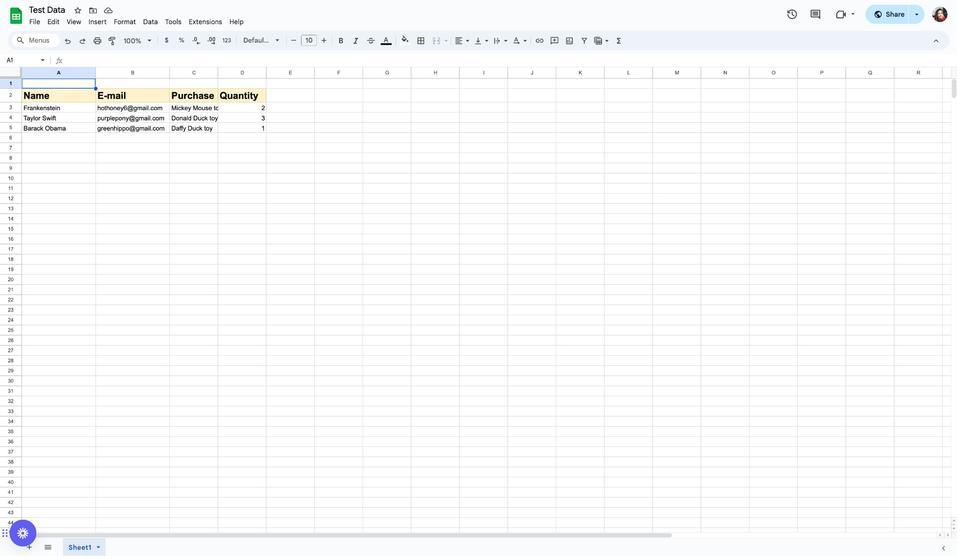 Task type: vqa. For each thing, say whether or not it's contained in the screenshot.
Extensions
no



Task type: locate. For each thing, give the bounding box(es) containing it.
move image
[[88, 6, 98, 15]]

4 menu item from the left
[[85, 16, 110, 27]]

functions image
[[614, 34, 625, 47]]

1 horizontal spatial toolbar
[[60, 539, 114, 556]]

Zoom field
[[120, 34, 156, 48]]

1 move image from the left
[[1, 528, 5, 539]]

insert link (⌘k) image
[[535, 36, 545, 46]]

toolbar
[[20, 539, 59, 556], [60, 539, 114, 556], [115, 539, 117, 556]]

Font size text field
[[302, 35, 317, 46]]

move image
[[1, 528, 5, 539], [5, 528, 8, 539]]

decrease decimal places image
[[192, 36, 201, 46]]

name box (⌘ + j) element
[[3, 55, 47, 66]]

redo (⌘y) image
[[78, 36, 87, 46]]

print (⌘p) image
[[93, 36, 102, 46]]

None text field
[[4, 56, 39, 65]]

show all comments image
[[810, 9, 821, 20]]

2 menu item from the left
[[44, 16, 63, 27]]

menu bar
[[26, 12, 247, 28]]

paint format image
[[108, 36, 117, 46]]

text color image
[[381, 34, 392, 45]]

3 menu item from the left
[[63, 16, 85, 27]]

2 horizontal spatial toolbar
[[115, 539, 117, 556]]

merge cells image
[[432, 36, 441, 46]]

6 menu item from the left
[[140, 16, 162, 27]]

0 horizontal spatial toolbar
[[20, 539, 59, 556]]

Font size field
[[301, 35, 321, 47]]

Rename text field
[[26, 4, 70, 15]]

main toolbar
[[59, 33, 627, 49]]

9 menu item from the left
[[226, 16, 247, 27]]

last edit was 4 hours ago image
[[787, 9, 798, 20]]

menu item
[[26, 16, 44, 27], [44, 16, 63, 27], [63, 16, 85, 27], [85, 16, 110, 27], [110, 16, 140, 27], [140, 16, 162, 27], [162, 16, 185, 27], [185, 16, 226, 27], [226, 16, 247, 27]]

menu bar inside "menu bar" banner
[[26, 12, 247, 28]]

bold (⌘b) image
[[336, 36, 346, 46]]

strikethrough (⌘+shift+x) image
[[366, 36, 376, 46]]

all sheets image
[[40, 540, 55, 555]]

None text field
[[67, 55, 957, 67]]

7 menu item from the left
[[162, 16, 185, 27]]

decrease font size (⌘+shift+comma) image
[[289, 36, 299, 45]]

share. anyone with the link. anyone who has the link can access. no sign-in required. image
[[874, 10, 882, 18]]

application
[[0, 0, 957, 556]]



Task type: describe. For each thing, give the bounding box(es) containing it.
borders image
[[416, 34, 427, 47]]

add sheet image
[[24, 543, 33, 551]]

1 toolbar from the left
[[20, 539, 59, 556]]

italic (⌘i) image
[[351, 36, 361, 46]]

8 menu item from the left
[[185, 16, 226, 27]]

create a filter image
[[580, 36, 589, 46]]

Star checkbox
[[71, 4, 85, 17]]

menu bar banner
[[0, 0, 957, 556]]

increase font size (⌘+shift+period) image
[[319, 36, 329, 45]]

hide the menus (ctrl+shift+f) image
[[932, 36, 941, 46]]

none text field inside name box (⌘ + j) element
[[4, 56, 39, 65]]

2 toolbar from the left
[[60, 539, 114, 556]]

1 menu item from the left
[[26, 16, 44, 27]]

insert comment (⌘+option+m) image
[[550, 36, 560, 46]]

font list. default (arial) selected. option
[[243, 34, 270, 47]]

sheets home image
[[8, 7, 25, 24]]

Menus field
[[12, 34, 60, 47]]

increase decimal places image
[[207, 36, 216, 46]]

quick sharing actions image
[[915, 14, 919, 28]]

record a loom image
[[17, 528, 29, 539]]

5 menu item from the left
[[110, 16, 140, 27]]

fill color image
[[400, 34, 411, 45]]

2 move image from the left
[[5, 528, 8, 539]]

undo (⌘z) image
[[63, 36, 72, 46]]

insert chart image
[[565, 36, 574, 46]]

document status: saved to drive. image
[[104, 6, 113, 15]]

star image
[[73, 6, 83, 15]]

3 toolbar from the left
[[115, 539, 117, 556]]

Zoom text field
[[121, 34, 144, 48]]



